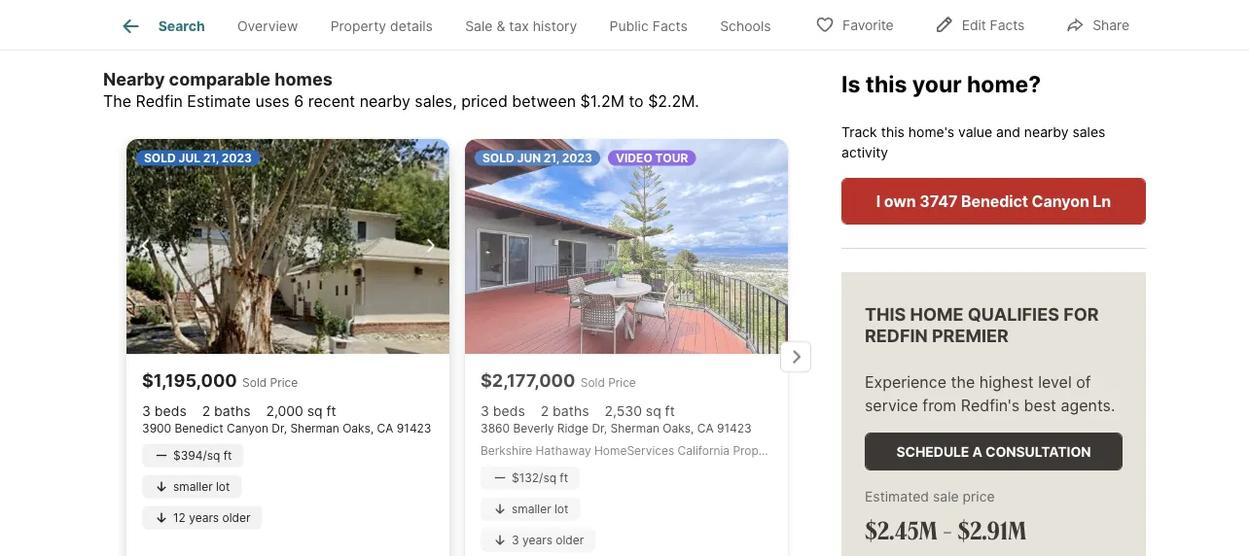 Task type: locate. For each thing, give the bounding box(es) containing it.
1 ca from the left
[[377, 422, 394, 436]]

benedict inside button
[[962, 192, 1029, 211]]

1 oaks, from the left
[[343, 422, 374, 436]]

sherman inside the 3860 beverly ridge dr, sherman oaks, ca 91423 berkshire hathaway homeservices california properties
[[611, 422, 660, 436]]

1 horizontal spatial sherman
[[611, 422, 660, 436]]

0 horizontal spatial smaller
[[173, 480, 213, 494]]

sold
[[144, 151, 176, 165], [483, 151, 515, 165]]

sales
[[1073, 123, 1106, 140]]

1 vertical spatial smaller lot
[[512, 502, 569, 516]]

price up 2,000
[[270, 376, 298, 390]]

21, right jun
[[544, 151, 560, 165]]

share
[[1094, 17, 1130, 34]]

schedule
[[897, 444, 970, 460]]

nearby
[[360, 93, 411, 112], [1025, 123, 1069, 140]]

public facts tab
[[594, 3, 704, 50]]

$1,195,000
[[142, 370, 237, 392]]

3747
[[920, 192, 958, 211]]

2023
[[222, 151, 252, 165], [562, 151, 593, 165]]

2 sold from the left
[[483, 151, 515, 165]]

property details tab
[[314, 3, 449, 50]]

91423 up the properties
[[717, 422, 752, 436]]

sold for sold jun 21, 2023
[[483, 151, 515, 165]]

years right '12'
[[189, 511, 219, 525]]

21, for jul
[[203, 151, 219, 165]]

1 beds from the left
[[155, 403, 187, 420]]

0 horizontal spatial beds
[[155, 403, 187, 420]]

nearby left sales,
[[360, 93, 411, 112]]

0 horizontal spatial dr,
[[272, 422, 287, 436]]

sold up 2,000
[[242, 376, 267, 390]]

sold inside $2,177,000 sold price
[[581, 376, 605, 390]]

1 horizontal spatial beds
[[493, 403, 525, 420]]

to left track
[[458, 4, 473, 23]]

2 sold from the left
[[581, 376, 605, 390]]

the
[[952, 373, 976, 392]]

price up the "2,530"
[[609, 376, 637, 390]]

1 horizontal spatial nearby
[[1025, 123, 1069, 140]]

sherman down 2,000 sq ft
[[290, 422, 340, 436]]

smaller lot down $394/sq ft
[[173, 480, 230, 494]]

1 2 from the left
[[202, 403, 210, 420]]

3 for $2,177,000
[[481, 403, 490, 420]]

price inside $2,177,000 sold price
[[609, 376, 637, 390]]

0 horizontal spatial smaller lot
[[173, 480, 230, 494]]

sq right the "2,530"
[[646, 403, 662, 420]]

track this home's value and nearby sales activity
[[842, 123, 1106, 160]]

1 horizontal spatial canyon
[[1032, 192, 1090, 211]]

2
[[202, 403, 210, 420], [541, 403, 549, 420]]

lot up the 3 years older
[[555, 502, 569, 516]]

3900 benedict canyon dr, sherman oaks, ca 91423
[[142, 422, 432, 436]]

homes
[[275, 69, 333, 90]]

$1.2m
[[581, 93, 625, 112]]

canyon
[[1032, 192, 1090, 211], [227, 422, 269, 436]]

$132/sq
[[512, 471, 557, 485]]

2 vertical spatial this
[[882, 123, 905, 140]]

1 horizontal spatial sq
[[646, 403, 662, 420]]

0 horizontal spatial nearby
[[360, 93, 411, 112]]

baths down $1,195,000 sold price
[[214, 403, 251, 420]]

$1,195,000 sold price
[[142, 370, 298, 392]]

1 vertical spatial older
[[556, 533, 584, 548]]

0 vertical spatial value
[[541, 4, 582, 23]]

1 horizontal spatial 2 baths
[[541, 403, 590, 420]]

2 price from the left
[[609, 376, 637, 390]]

baths
[[214, 403, 251, 420], [553, 403, 590, 420]]

nearby
[[103, 69, 165, 90]]

qualifies
[[968, 303, 1060, 325]]

overview
[[237, 18, 298, 34]]

lot
[[216, 480, 230, 494], [555, 502, 569, 516]]

1 horizontal spatial 2023
[[562, 151, 593, 165]]

1 horizontal spatial oaks,
[[663, 422, 694, 436]]

this right is
[[866, 70, 908, 97]]

years
[[189, 511, 219, 525], [523, 533, 553, 548]]

3
[[142, 403, 151, 420], [481, 403, 490, 420], [512, 533, 520, 548]]

price inside $1,195,000 sold price
[[270, 376, 298, 390]]

1 horizontal spatial sold
[[483, 151, 515, 165]]

1 horizontal spatial years
[[523, 533, 553, 548]]

0 horizontal spatial benedict
[[175, 422, 224, 436]]

0 horizontal spatial 2023
[[222, 151, 252, 165]]

1 vertical spatial to
[[629, 93, 644, 112]]

older down $132/sq ft
[[556, 533, 584, 548]]

6
[[294, 93, 304, 112]]

facts inside 'button'
[[991, 17, 1025, 34]]

2 21, from the left
[[544, 151, 560, 165]]

of
[[1077, 373, 1092, 392]]

1 vertical spatial canyon
[[227, 422, 269, 436]]

1 vertical spatial lot
[[555, 502, 569, 516]]

1 vertical spatial years
[[523, 533, 553, 548]]

sold left 'jul'
[[144, 151, 176, 165]]

1 horizontal spatial lot
[[555, 502, 569, 516]]

sherman down 2,530 sq ft
[[611, 422, 660, 436]]

overview tab
[[221, 3, 314, 50]]

tour
[[656, 151, 689, 165]]

0 horizontal spatial oaks,
[[343, 422, 374, 436]]

2 dr, from the left
[[592, 422, 608, 436]]

this left home
[[380, 4, 408, 23]]

91423 for 3900 benedict canyon dr, sherman oaks, ca 91423
[[397, 422, 432, 436]]

$394/sq
[[173, 449, 220, 463]]

2 baths for $2,177,000
[[541, 403, 590, 420]]

3 down $132/sq
[[512, 533, 520, 548]]

0 horizontal spatial 2
[[202, 403, 210, 420]]

benedict up $394/sq
[[175, 422, 224, 436]]

1 vertical spatial value
[[959, 123, 993, 140]]

facts right public
[[653, 18, 688, 34]]

this inside button
[[380, 4, 408, 23]]

dr, for canyon
[[272, 422, 287, 436]]

canyon left ln
[[1032, 192, 1090, 211]]

0 horizontal spatial to
[[458, 4, 473, 23]]

smaller lot down $132/sq ft
[[512, 502, 569, 516]]

0 horizontal spatial sherman
[[290, 422, 340, 436]]

priced
[[462, 93, 508, 112]]

3 for $1,195,000
[[142, 403, 151, 420]]

facts right edit
[[991, 17, 1025, 34]]

0 vertical spatial older
[[222, 511, 251, 525]]

1 horizontal spatial dr,
[[592, 422, 608, 436]]

benedict right 3747
[[962, 192, 1029, 211]]

ca inside the 3860 beverly ridge dr, sherman oaks, ca 91423 berkshire hathaway homeservices california properties
[[698, 422, 714, 436]]

older right '12'
[[222, 511, 251, 525]]

1 dr, from the left
[[272, 422, 287, 436]]

this inside track this home's value and nearby sales activity
[[882, 123, 905, 140]]

is this your home?
[[842, 70, 1042, 97]]

this right track
[[882, 123, 905, 140]]

1 horizontal spatial 3
[[481, 403, 490, 420]]

1 horizontal spatial ca
[[698, 422, 714, 436]]

sold for $2,177,000
[[581, 376, 605, 390]]

older
[[222, 511, 251, 525], [556, 533, 584, 548]]

baths up ridge
[[553, 403, 590, 420]]

0 horizontal spatial baths
[[214, 403, 251, 420]]

0 horizontal spatial 91423
[[397, 422, 432, 436]]

canyon down 2,000
[[227, 422, 269, 436]]

2 2 baths from the left
[[541, 403, 590, 420]]

ft down hathaway
[[560, 471, 569, 485]]

estimate
[[187, 93, 251, 112]]

jun
[[517, 151, 541, 165]]

sq
[[307, 403, 323, 420], [646, 403, 662, 420]]

2 2023 from the left
[[562, 151, 593, 165]]

1 price from the left
[[270, 376, 298, 390]]

0 vertical spatial nearby
[[360, 93, 411, 112]]

ca
[[377, 422, 394, 436], [698, 422, 714, 436]]

sale & tax history
[[466, 18, 578, 34]]

2 down $1,195,000 sold price
[[202, 403, 210, 420]]

0 horizontal spatial sold
[[144, 151, 176, 165]]

0 horizontal spatial 3
[[142, 403, 151, 420]]

0 vertical spatial this
[[380, 4, 408, 23]]

lot for $132/sq
[[555, 502, 569, 516]]

1 sold from the left
[[144, 151, 176, 165]]

1 horizontal spatial 2
[[541, 403, 549, 420]]

2 baths up ridge
[[541, 403, 590, 420]]

3 beds up '3860'
[[481, 403, 525, 420]]

2 beds from the left
[[493, 403, 525, 420]]

1 horizontal spatial smaller lot
[[512, 502, 569, 516]]

value inside track this home's value and nearby sales activity
[[959, 123, 993, 140]]

2 oaks, from the left
[[663, 422, 694, 436]]

1 sq from the left
[[307, 403, 323, 420]]

sq for $2,177,000
[[646, 403, 662, 420]]

1 horizontal spatial baths
[[553, 403, 590, 420]]

nearby inside track this home's value and nearby sales activity
[[1025, 123, 1069, 140]]

i
[[877, 192, 881, 211]]

sq right 2,000
[[307, 403, 323, 420]]

public
[[610, 18, 649, 34]]

previous button image
[[134, 234, 158, 257]]

2 sq from the left
[[646, 403, 662, 420]]

nearby right and in the top of the page
[[1025, 123, 1069, 140]]

to inside button
[[458, 4, 473, 23]]

ca for 3860 beverly ridge dr, sherman oaks, ca 91423 berkshire hathaway homeservices california properties
[[698, 422, 714, 436]]

1 horizontal spatial value
[[959, 123, 993, 140]]

1 91423 from the left
[[397, 422, 432, 436]]

search link
[[119, 15, 205, 38]]

0 horizontal spatial facts
[[653, 18, 688, 34]]

beds up 3900
[[155, 403, 187, 420]]

beds for $1,195,000
[[155, 403, 187, 420]]

2 sherman from the left
[[611, 422, 660, 436]]

schools tab
[[704, 3, 788, 50]]

2 ca from the left
[[698, 422, 714, 436]]

2 baths from the left
[[553, 403, 590, 420]]

21, right 'jul'
[[203, 151, 219, 165]]

0 horizontal spatial lot
[[216, 480, 230, 494]]

2 for $1,195,000
[[202, 403, 210, 420]]

1 3 beds from the left
[[142, 403, 187, 420]]

smaller lot for $132/sq
[[512, 502, 569, 516]]

ft right $394/sq
[[224, 449, 232, 463]]

sold inside $1,195,000 sold price
[[242, 376, 267, 390]]

dr, inside the 3860 beverly ridge dr, sherman oaks, ca 91423 berkshire hathaway homeservices california properties
[[592, 422, 608, 436]]

91423 inside the 3860 beverly ridge dr, sherman oaks, ca 91423 berkshire hathaway homeservices california properties
[[717, 422, 752, 436]]

value right its
[[541, 4, 582, 23]]

0 horizontal spatial price
[[270, 376, 298, 390]]

1 2023 from the left
[[222, 151, 252, 165]]

smaller down $132/sq
[[512, 502, 552, 516]]

0 vertical spatial benedict
[[962, 192, 1029, 211]]

next button image
[[419, 234, 442, 257]]

3 beds up 3900
[[142, 403, 187, 420]]

price for $1,195,000
[[270, 376, 298, 390]]

beds up '3860'
[[493, 403, 525, 420]]

nearby comparable homes the redfin estimate uses 6 recent nearby sales, priced between $1.2m to $2.2m.
[[103, 69, 700, 112]]

its
[[519, 4, 538, 23]]

0 horizontal spatial sold
[[242, 376, 267, 390]]

$2,177,000 sold price
[[481, 370, 637, 392]]

to inside nearby comparable homes the redfin estimate uses 6 recent nearby sales, priced between $1.2m to $2.2m.
[[629, 93, 644, 112]]

0 horizontal spatial 2 baths
[[202, 403, 251, 420]]

i own 3747 benedict canyon ln
[[877, 192, 1112, 211]]

1 horizontal spatial sold
[[581, 376, 605, 390]]

beds
[[155, 403, 187, 420], [493, 403, 525, 420]]

oaks, inside the 3860 beverly ridge dr, sherman oaks, ca 91423 berkshire hathaway homeservices california properties
[[663, 422, 694, 436]]

1 horizontal spatial older
[[556, 533, 584, 548]]

1 sold from the left
[[242, 376, 267, 390]]

1 horizontal spatial 3 beds
[[481, 403, 525, 420]]

2 2 from the left
[[541, 403, 549, 420]]

estimated
[[865, 488, 930, 505]]

value left and in the top of the page
[[959, 123, 993, 140]]

berkshire
[[481, 444, 533, 458]]

0 vertical spatial canyon
[[1032, 192, 1090, 211]]

facts for edit facts
[[991, 17, 1025, 34]]

3 up 3900
[[142, 403, 151, 420]]

21, for jun
[[544, 151, 560, 165]]

1 horizontal spatial smaller
[[512, 502, 552, 516]]

2023 for sold jun 21, 2023
[[562, 151, 593, 165]]

0 vertical spatial years
[[189, 511, 219, 525]]

1 baths from the left
[[214, 403, 251, 420]]

1 horizontal spatial 91423
[[717, 422, 752, 436]]

dr, down 2,000
[[272, 422, 287, 436]]

2 91423 from the left
[[717, 422, 752, 436]]

smaller down $394/sq
[[173, 480, 213, 494]]

3 up '3860'
[[481, 403, 490, 420]]

years down $132/sq ft
[[523, 533, 553, 548]]

to right $1.2m
[[629, 93, 644, 112]]

price
[[963, 488, 996, 505]]

edit facts button
[[919, 4, 1042, 44]]

1 sherman from the left
[[290, 422, 340, 436]]

ft
[[327, 403, 337, 420], [666, 403, 675, 420], [224, 449, 232, 463], [560, 471, 569, 485]]

0 horizontal spatial ca
[[377, 422, 394, 436]]

1 vertical spatial nearby
[[1025, 123, 1069, 140]]

sold up the "2,530"
[[581, 376, 605, 390]]

1 2 baths from the left
[[202, 403, 251, 420]]

this for your
[[866, 70, 908, 97]]

0 vertical spatial lot
[[216, 480, 230, 494]]

2 3 beds from the left
[[481, 403, 525, 420]]

1 horizontal spatial facts
[[991, 17, 1025, 34]]

dr, right ridge
[[592, 422, 608, 436]]

0 vertical spatial smaller
[[173, 480, 213, 494]]

0 vertical spatial smaller lot
[[173, 480, 230, 494]]

0 horizontal spatial sq
[[307, 403, 323, 420]]

1 horizontal spatial 21,
[[544, 151, 560, 165]]

0 horizontal spatial 3 beds
[[142, 403, 187, 420]]

1 vertical spatial smaller
[[512, 502, 552, 516]]

0 vertical spatial to
[[458, 4, 473, 23]]

1 vertical spatial benedict
[[175, 422, 224, 436]]

0 horizontal spatial canyon
[[227, 422, 269, 436]]

sold
[[242, 376, 267, 390], [581, 376, 605, 390]]

$2.2m.
[[649, 93, 700, 112]]

1 horizontal spatial price
[[609, 376, 637, 390]]

3 beds
[[142, 403, 187, 420], [481, 403, 525, 420]]

sold left jun
[[483, 151, 515, 165]]

1 21, from the left
[[203, 151, 219, 165]]

1 horizontal spatial benedict
[[962, 192, 1029, 211]]

facts inside tab
[[653, 18, 688, 34]]

tax
[[509, 18, 529, 34]]

dr,
[[272, 422, 287, 436], [592, 422, 608, 436]]

beverly
[[513, 422, 554, 436]]

smaller lot
[[173, 480, 230, 494], [512, 502, 569, 516]]

1 vertical spatial this
[[866, 70, 908, 97]]

older for 12 years older
[[222, 511, 251, 525]]

comparable
[[169, 69, 271, 90]]

redfin
[[865, 325, 928, 347]]

ft up the 3860 beverly ridge dr, sherman oaks, ca 91423 berkshire hathaway homeservices california properties
[[666, 403, 675, 420]]

smaller for 3
[[512, 502, 552, 516]]

experience
[[865, 373, 947, 392]]

2 up beverly
[[541, 403, 549, 420]]

2023 right 'jul'
[[222, 151, 252, 165]]

ca for 3900 benedict canyon dr, sherman oaks, ca 91423
[[377, 422, 394, 436]]

tab list
[[103, 0, 803, 50]]

next image
[[781, 342, 812, 373]]

sold for $1,195,000
[[242, 376, 267, 390]]

0 horizontal spatial value
[[541, 4, 582, 23]]

share button
[[1050, 4, 1147, 44]]

91423 left '3860'
[[397, 422, 432, 436]]

2023 right jun
[[562, 151, 593, 165]]

2 baths down $1,195,000 sold price
[[202, 403, 251, 420]]

1 horizontal spatial to
[[629, 93, 644, 112]]

0 horizontal spatial older
[[222, 511, 251, 525]]

0 horizontal spatial years
[[189, 511, 219, 525]]

nearby inside nearby comparable homes the redfin estimate uses 6 recent nearby sales, priced between $1.2m to $2.2m.
[[360, 93, 411, 112]]

0 horizontal spatial 21,
[[203, 151, 219, 165]]

lot up 12 years older
[[216, 480, 230, 494]]

jul
[[179, 151, 201, 165]]



Task type: vqa. For each thing, say whether or not it's contained in the screenshot.
the top "YEARS"
yes



Task type: describe. For each thing, give the bounding box(es) containing it.
sale
[[466, 18, 493, 34]]

3860
[[481, 422, 510, 436]]

ridge
[[558, 422, 589, 436]]

between
[[512, 93, 576, 112]]

3 years older
[[512, 533, 584, 548]]

redfin's
[[962, 396, 1020, 415]]

homeservices
[[595, 444, 675, 458]]

claim this home to track its value
[[333, 4, 582, 23]]

california
[[678, 444, 730, 458]]

baths for $1,195,000
[[214, 403, 251, 420]]

details
[[390, 18, 433, 34]]

price for $2,177,000
[[609, 376, 637, 390]]

a
[[973, 444, 983, 460]]

oaks, for ridge
[[663, 422, 694, 436]]

this for home's
[[882, 123, 905, 140]]

search
[[158, 18, 205, 34]]

property
[[331, 18, 387, 34]]

estimated sale price $2.45m – $2.91m
[[865, 488, 1028, 546]]

uses
[[255, 93, 290, 112]]

smaller lot for $394/sq
[[173, 480, 230, 494]]

this
[[865, 303, 907, 325]]

edit
[[962, 17, 987, 34]]

your
[[913, 70, 962, 97]]

3 beds for $2,177,000
[[481, 403, 525, 420]]

2,000
[[266, 403, 304, 420]]

hathaway
[[536, 444, 592, 458]]

$132/sq ft
[[512, 471, 569, 485]]

2023 for sold jul 21, 2023
[[222, 151, 252, 165]]

track
[[477, 4, 516, 23]]

12
[[173, 511, 186, 525]]

91423 for 3860 beverly ridge dr, sherman oaks, ca 91423 berkshire hathaway homeservices california properties
[[717, 422, 752, 436]]

consultation
[[986, 444, 1092, 460]]

ln
[[1094, 192, 1112, 211]]

&
[[497, 18, 506, 34]]

track
[[842, 123, 878, 140]]

sale
[[934, 488, 960, 505]]

i own 3747 benedict canyon ln button
[[842, 178, 1147, 225]]

2 baths for $1,195,000
[[202, 403, 251, 420]]

premier
[[933, 325, 1009, 347]]

video tour
[[616, 151, 689, 165]]

oaks, for canyon
[[343, 422, 374, 436]]

this for home
[[380, 4, 408, 23]]

2 horizontal spatial 3
[[512, 533, 520, 548]]

activity
[[842, 144, 889, 160]]

best
[[1025, 396, 1057, 415]]

schedule a consultation
[[897, 444, 1092, 460]]

video
[[616, 151, 653, 165]]

level
[[1039, 373, 1073, 392]]

properties
[[734, 444, 791, 458]]

favorite
[[843, 17, 894, 34]]

experience the highest level of service from redfin's best agents.
[[865, 373, 1116, 415]]

from
[[923, 396, 957, 415]]

sherman for canyon
[[290, 422, 340, 436]]

highest
[[980, 373, 1035, 392]]

–
[[943, 514, 953, 546]]

12 years older
[[173, 511, 251, 525]]

years for 12
[[189, 511, 219, 525]]

photo of 3900 benedict canyon dr, sherman oaks, ca 91423 image
[[127, 139, 450, 355]]

2 for $2,177,000
[[541, 403, 549, 420]]

favorite button
[[799, 4, 911, 44]]

beds for $2,177,000
[[493, 403, 525, 420]]

edit facts
[[962, 17, 1025, 34]]

$2.91m
[[958, 514, 1028, 546]]

canyon inside button
[[1032, 192, 1090, 211]]

$394/sq ft
[[173, 449, 232, 463]]

3900
[[142, 422, 171, 436]]

this home qualifies for redfin premier
[[865, 303, 1100, 347]]

agents.
[[1062, 396, 1116, 415]]

sold jun 21, 2023
[[483, 151, 593, 165]]

service
[[865, 396, 919, 415]]

home?
[[968, 70, 1042, 97]]

and
[[997, 123, 1021, 140]]

sold jul 21, 2023
[[144, 151, 252, 165]]

2,530 sq ft
[[605, 403, 675, 420]]

baths for $2,177,000
[[553, 403, 590, 420]]

dr, for ridge
[[592, 422, 608, 436]]

ft right 2,000
[[327, 403, 337, 420]]

schools
[[721, 18, 772, 34]]

photo of 3860 beverly ridge dr, sherman oaks, ca 91423 image
[[465, 139, 789, 355]]

history
[[533, 18, 578, 34]]

lot for $394/sq
[[216, 480, 230, 494]]

$2.45m
[[865, 514, 938, 546]]

facts for public facts
[[653, 18, 688, 34]]

$2,177,000
[[481, 370, 576, 392]]

home's
[[909, 123, 955, 140]]

sales,
[[415, 93, 457, 112]]

sq for $1,195,000
[[307, 403, 323, 420]]

home
[[412, 4, 454, 23]]

smaller for 12
[[173, 480, 213, 494]]

redfin
[[136, 93, 183, 112]]

years for 3
[[523, 533, 553, 548]]

older for 3 years older
[[556, 533, 584, 548]]

tab list containing search
[[103, 0, 803, 50]]

home
[[911, 303, 964, 325]]

value inside button
[[541, 4, 582, 23]]

public facts
[[610, 18, 688, 34]]

recent
[[308, 93, 355, 112]]

sale & tax history tab
[[449, 3, 594, 50]]

own
[[885, 192, 917, 211]]

sherman for ridge
[[611, 422, 660, 436]]

2,000 sq ft
[[266, 403, 337, 420]]

is
[[842, 70, 861, 97]]

3 beds for $1,195,000
[[142, 403, 187, 420]]

2,530
[[605, 403, 642, 420]]

property details
[[331, 18, 433, 34]]

sold for sold jul 21, 2023
[[144, 151, 176, 165]]

the
[[103, 93, 131, 112]]



